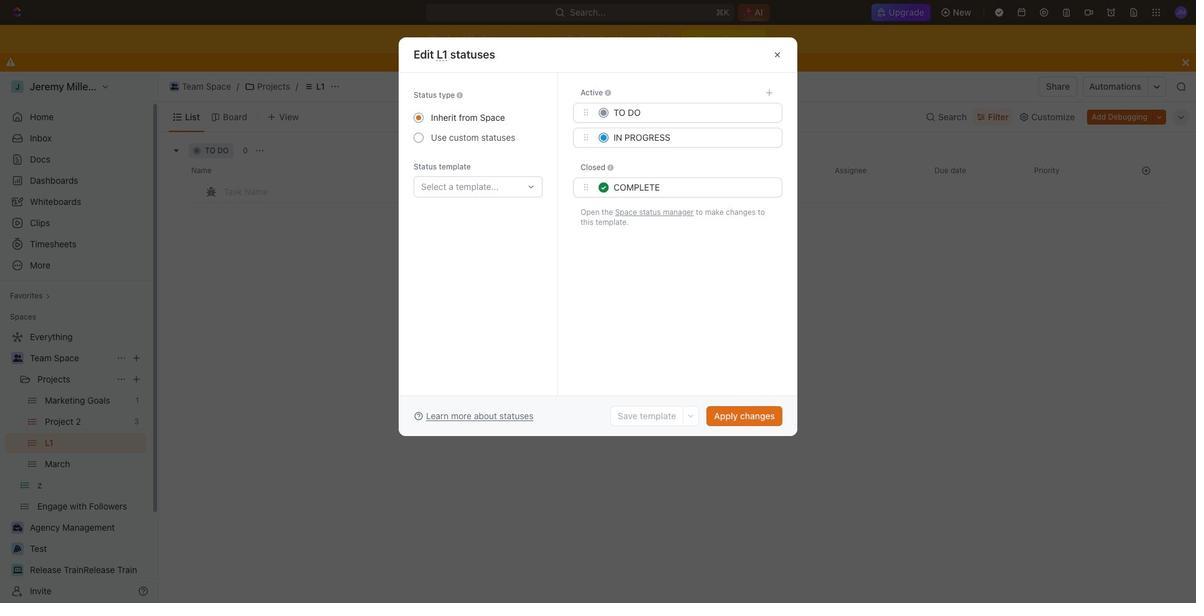 Task type: locate. For each thing, give the bounding box(es) containing it.
None radio
[[414, 133, 424, 143]]

user group image
[[13, 355, 22, 362]]

user group image
[[171, 84, 178, 90]]

1 status name... text field from the top
[[614, 103, 775, 122]]

1 vertical spatial status name... text field
[[614, 128, 775, 147]]

2 vertical spatial status name... text field
[[614, 178, 775, 197]]

tree
[[5, 327, 146, 603]]

option group
[[414, 108, 516, 148]]

None radio
[[414, 113, 424, 123]]

3 status name... text field from the top
[[614, 178, 775, 197]]

0 vertical spatial status name... text field
[[614, 103, 775, 122]]

Status name... text field
[[614, 103, 775, 122], [614, 128, 775, 147], [614, 178, 775, 197]]

tree inside sidebar navigation
[[5, 327, 146, 603]]

2 status name... text field from the top
[[614, 128, 775, 147]]



Task type: vqa. For each thing, say whether or not it's contained in the screenshot.
'Team Space'
no



Task type: describe. For each thing, give the bounding box(es) containing it.
Task Name text field
[[224, 181, 588, 201]]

sidebar navigation
[[0, 72, 159, 603]]



